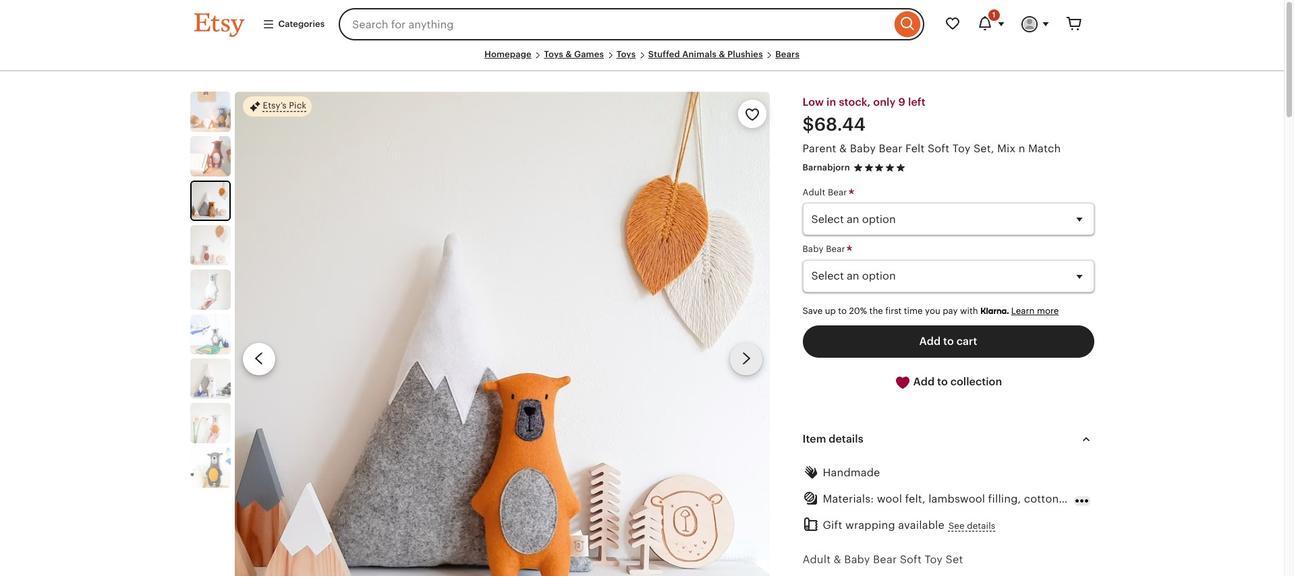 Task type: locate. For each thing, give the bounding box(es) containing it.
gift
[[823, 520, 842, 532]]

bear down adult bear
[[826, 244, 845, 255]]

first
[[885, 306, 902, 316]]

2 vertical spatial baby
[[844, 555, 870, 566]]

adult & baby bear soft toy set
[[803, 555, 963, 566]]

to inside button
[[943, 336, 954, 348]]

0 horizontal spatial toy
[[925, 555, 943, 566]]

the
[[869, 306, 883, 316]]

baby for parent
[[850, 143, 876, 155]]

1 vertical spatial details
[[967, 522, 995, 532]]

homepage
[[484, 49, 531, 59]]

1 vertical spatial add
[[913, 377, 935, 388]]

stock,
[[839, 97, 871, 108]]

0 horizontal spatial soft
[[900, 555, 922, 566]]

1 horizontal spatial toy
[[953, 143, 971, 155]]

& for adult
[[834, 555, 841, 566]]

parent & baby bear felt soft toy set mix n match herman image
[[190, 315, 230, 355]]

low in stock, only 9 left $68.44
[[803, 97, 926, 135]]

thread
[[1062, 494, 1096, 505]]

lambswool
[[928, 494, 985, 505]]

parent & baby bear felt soft toy set mix n match reggie image
[[190, 448, 230, 489]]

0 vertical spatial soft
[[928, 143, 950, 155]]

0 horizontal spatial details
[[829, 434, 863, 445]]

felt,
[[905, 494, 926, 505]]

item
[[803, 434, 826, 445]]

to left cart
[[943, 336, 954, 348]]

toy
[[953, 143, 971, 155], [925, 555, 943, 566]]

low
[[803, 97, 824, 108]]

1 vertical spatial to
[[943, 336, 954, 348]]

toys
[[544, 49, 563, 59], [616, 49, 636, 59]]

& for toys
[[566, 49, 572, 59]]

to left the collection
[[937, 377, 948, 388]]

toy left set
[[925, 555, 943, 566]]

cart
[[957, 336, 977, 348]]

&
[[566, 49, 572, 59], [719, 49, 725, 59], [839, 143, 847, 155], [834, 555, 841, 566]]

& down gift
[[834, 555, 841, 566]]

felt
[[905, 143, 925, 155]]

you
[[925, 306, 940, 316]]

none search field inside categories banner
[[339, 8, 924, 40]]

learn
[[1011, 306, 1035, 316]]

soft right felt
[[928, 143, 950, 155]]

materials:
[[823, 494, 874, 505]]

adult
[[803, 188, 825, 198], [803, 555, 831, 566]]

add to collection
[[911, 377, 1002, 388]]

add down "add to cart" button
[[913, 377, 935, 388]]

add for add to cart
[[919, 336, 941, 348]]

etsy's
[[263, 101, 287, 111]]

categories button
[[252, 12, 335, 36]]

time
[[904, 306, 923, 316]]

& right parent
[[839, 143, 847, 155]]

details right see
[[967, 522, 995, 532]]

0 horizontal spatial toys
[[544, 49, 563, 59]]

pick
[[289, 101, 307, 111]]

& for parent
[[839, 143, 847, 155]]

gift wrapping available see details
[[823, 520, 995, 532]]

save
[[803, 306, 823, 316]]

with
[[960, 306, 978, 316]]

2 toys from the left
[[616, 49, 636, 59]]

1 vertical spatial adult
[[803, 555, 831, 566]]

add down save up to 20% the first time you pay with klarna. learn more
[[919, 336, 941, 348]]

soft
[[928, 143, 950, 155], [900, 555, 922, 566]]

to
[[838, 306, 847, 316], [943, 336, 954, 348], [937, 377, 948, 388]]

cotton
[[1024, 494, 1059, 505]]

to for add to cart
[[943, 336, 954, 348]]

1 vertical spatial toy
[[925, 555, 943, 566]]

1 horizontal spatial details
[[967, 522, 995, 532]]

to right up
[[838, 306, 847, 316]]

only
[[873, 97, 896, 108]]

item details
[[803, 434, 863, 445]]

1 horizontal spatial parent & baby bear felt soft toy set mix n match barnaby image
[[235, 92, 770, 577]]

to for add to collection
[[937, 377, 948, 388]]

parent & baby bear felt soft toy set mix n match barnaby image
[[235, 92, 770, 577], [191, 182, 229, 220]]

add to cart
[[919, 336, 977, 348]]

0 vertical spatial toy
[[953, 143, 971, 155]]

toys left the games
[[544, 49, 563, 59]]

baby down adult bear
[[803, 244, 824, 255]]

& left the games
[[566, 49, 572, 59]]

0 vertical spatial details
[[829, 434, 863, 445]]

0 vertical spatial baby
[[850, 143, 876, 155]]

adult down barnabjorn
[[803, 188, 825, 198]]

wool
[[877, 494, 902, 505]]

barnabjorn link
[[803, 163, 850, 173]]

1
[[992, 11, 996, 19]]

details
[[829, 434, 863, 445], [967, 522, 995, 532]]

add inside button
[[913, 377, 935, 388]]

toys down "search for anything" text box
[[616, 49, 636, 59]]

to inside button
[[937, 377, 948, 388]]

parent & baby bear felt soft toy set mix n match berti image
[[190, 225, 230, 266]]

toy left the set,
[[953, 143, 971, 155]]

2 adult from the top
[[803, 555, 831, 566]]

stuffed
[[648, 49, 680, 59]]

available
[[898, 520, 945, 532]]

more
[[1037, 306, 1059, 316]]

baby
[[850, 143, 876, 155], [803, 244, 824, 255], [844, 555, 870, 566]]

add
[[919, 336, 941, 348], [913, 377, 935, 388]]

stuffed animals & plushies
[[648, 49, 763, 59]]

1 horizontal spatial toys
[[616, 49, 636, 59]]

1 horizontal spatial soft
[[928, 143, 950, 155]]

None search field
[[339, 8, 924, 40]]

baby bear
[[803, 244, 848, 255]]

details inside gift wrapping available see details
[[967, 522, 995, 532]]

& right 'animals'
[[719, 49, 725, 59]]

details right item
[[829, 434, 863, 445]]

0 vertical spatial add
[[919, 336, 941, 348]]

bear
[[879, 143, 903, 155], [828, 188, 847, 198], [826, 244, 845, 255], [873, 555, 897, 566]]

baby down wrapping
[[844, 555, 870, 566]]

adult down gift
[[803, 555, 831, 566]]

baby down "low in stock, only 9 left $68.44"
[[850, 143, 876, 155]]

menu bar
[[194, 49, 1090, 72]]

soft down gift wrapping available see details at the right bottom of the page
[[900, 555, 922, 566]]

barnabjorn
[[803, 163, 850, 173]]

0 vertical spatial adult
[[803, 188, 825, 198]]

2 vertical spatial to
[[937, 377, 948, 388]]

bears
[[775, 49, 800, 59]]

add to collection button
[[803, 366, 1094, 399]]

save up to 20% the first time you pay with klarna. learn more
[[803, 306, 1059, 316]]

set,
[[974, 143, 994, 155]]

add for add to collection
[[913, 377, 935, 388]]

details inside dropdown button
[[829, 434, 863, 445]]

n
[[1019, 143, 1025, 155]]

bear down wrapping
[[873, 555, 897, 566]]

add inside button
[[919, 336, 941, 348]]

filling,
[[988, 494, 1021, 505]]

parent & baby bear felt soft toy set mix n match arni image
[[190, 136, 230, 177]]

1 toys from the left
[[544, 49, 563, 59]]

handmade
[[823, 468, 880, 479]]

1 adult from the top
[[803, 188, 825, 198]]

parent & baby bear felt soft toy set mix n match piia image
[[190, 359, 230, 400]]



Task type: describe. For each thing, give the bounding box(es) containing it.
0 vertical spatial to
[[838, 306, 847, 316]]

parent & baby bear felt soft toy set mix n match freyja image
[[190, 270, 230, 310]]

set
[[946, 555, 963, 566]]

menu bar containing homepage
[[194, 49, 1090, 72]]

etsy's pick
[[263, 101, 307, 111]]

in
[[827, 97, 836, 108]]

categories banner
[[170, 0, 1114, 49]]

categories
[[278, 19, 325, 29]]

9
[[898, 97, 905, 108]]

$68.44
[[803, 115, 866, 135]]

toys for toys & games
[[544, 49, 563, 59]]

pay
[[943, 306, 958, 316]]

toys & games
[[544, 49, 604, 59]]

learn more button
[[1011, 306, 1059, 316]]

plushies
[[727, 49, 763, 59]]

mix
[[997, 143, 1016, 155]]

adult for adult bear
[[803, 188, 825, 198]]

homepage link
[[484, 49, 531, 59]]

toys & games link
[[544, 49, 604, 59]]

baby for adult
[[844, 555, 870, 566]]

toys link
[[616, 49, 636, 59]]

wrapping
[[845, 520, 895, 532]]

up
[[825, 306, 836, 316]]

left
[[908, 97, 926, 108]]

add to cart button
[[803, 326, 1094, 358]]

Search for anything text field
[[339, 8, 891, 40]]

match
[[1028, 143, 1061, 155]]

parent & baby bear felt soft toy set, mix n match
[[803, 143, 1061, 155]]

games
[[574, 49, 604, 59]]

1 vertical spatial baby
[[803, 244, 824, 255]]

see details link
[[949, 521, 995, 533]]

0 horizontal spatial parent & baby bear felt soft toy set mix n match barnaby image
[[191, 182, 229, 220]]

bear down barnabjorn
[[828, 188, 847, 198]]

parent
[[803, 143, 836, 155]]

toys for toys link on the left of page
[[616, 49, 636, 59]]

see
[[949, 522, 965, 532]]

klarna.
[[980, 306, 1009, 316]]

animals
[[682, 49, 717, 59]]

etsy's pick button
[[243, 96, 312, 118]]

20%
[[849, 306, 867, 316]]

parent & baby bear felt soft toy set mix n match image 1 image
[[190, 92, 230, 132]]

adult for adult & baby bear soft toy set
[[803, 555, 831, 566]]

bear left felt
[[879, 143, 903, 155]]

item details button
[[790, 424, 1106, 456]]

1 button
[[969, 8, 1013, 40]]

1 vertical spatial soft
[[900, 555, 922, 566]]

parent & baby bear felt soft toy set mix n match raffi image
[[190, 404, 230, 444]]

materials: wool felt, lambswool filling, cotton thread
[[823, 494, 1096, 505]]

adult bear
[[803, 188, 849, 198]]

bears link
[[775, 49, 800, 59]]

stuffed animals & plushies link
[[648, 49, 763, 59]]

collection
[[950, 377, 1002, 388]]



Task type: vqa. For each thing, say whether or not it's contained in the screenshot.
2nd PERSONALIZED LEATHER MENS WALLET, CHRISTMAS GIFT FOR BOYFRIEND, HIM, HUSBAND, FATHER, DAD, HANDWRITING ENGRAVED CUSTOM ANNIVERSARY WALLET "image" from the right
no



